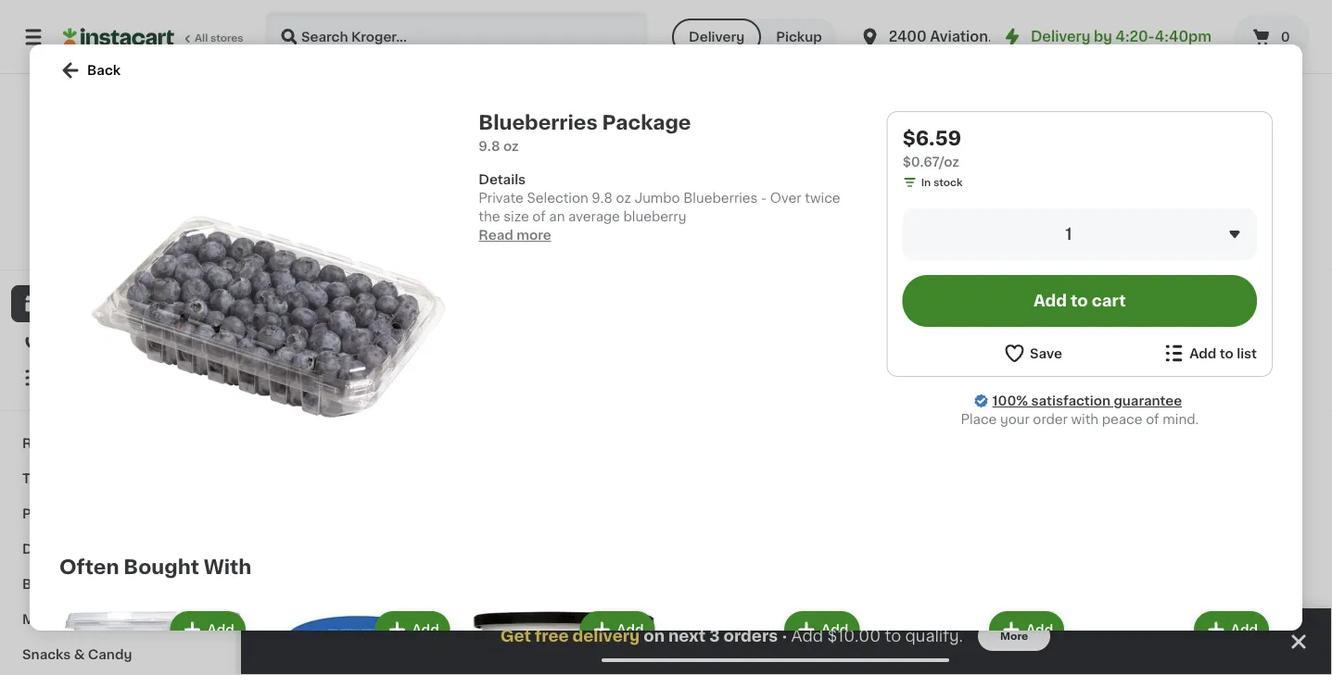 Task type: describe. For each thing, give the bounding box(es) containing it.
it
[[81, 335, 91, 348]]

thanksgiving essentials link
[[11, 462, 225, 497]]

twice
[[805, 192, 841, 205]]

6 red seedless watermelon
[[1138, 238, 1228, 294]]

details button
[[479, 171, 865, 189]]

kroger for 2
[[450, 634, 494, 647]]

blueberries package image
[[74, 126, 457, 508]]

lb
[[287, 281, 297, 291]]

all for fresh fruit
[[1117, 17, 1132, 30]]

all
[[195, 33, 208, 43]]

instacart logo image
[[63, 26, 174, 48]]

by
[[1094, 30, 1113, 44]]

2 mission super soft soft taco flour tortillas
[[1138, 609, 1292, 665]]

tortilla
[[1018, 634, 1061, 647]]

kroger garlic texas toast
[[450, 634, 576, 665]]

-
[[761, 192, 767, 205]]

ready-
[[901, 263, 949, 276]]

toast
[[450, 652, 486, 665]]

add to list
[[1190, 347, 1257, 360]]

3 inside the treatment tracker modal dialog
[[710, 629, 720, 645]]

sellers
[[330, 384, 400, 404]]

blueberries inside blueberries package 9.8 oz
[[479, 113, 598, 132]]

order
[[1033, 414, 1068, 427]]

10 snowfox seedless watermelon
[[966, 238, 1085, 294]]

seedless for 6
[[1168, 263, 1228, 276]]

place your order with peace of mind.
[[961, 414, 1199, 427]]

seedless for 10
[[1026, 263, 1085, 276]]

doritos tortilla chips, nacho cheese flavored, party size
[[966, 634, 1106, 676]]

best
[[278, 384, 325, 404]]

pom wonderful ready- to-eat pomegranate arils
[[794, 263, 949, 313]]

100% satisfaction guarantee inside button
[[47, 225, 196, 235]]

3 add button from the left
[[582, 614, 653, 647]]

stock for 10
[[1029, 318, 1058, 328]]

save
[[151, 243, 175, 254]]

produce
[[22, 508, 79, 521]]

1 add button from the left
[[172, 614, 244, 647]]

delivery button
[[672, 19, 761, 56]]

add kroger plus to save
[[50, 243, 175, 254]]

2400
[[889, 30, 927, 44]]

$ 1 99
[[626, 609, 657, 629]]

59 button
[[450, 71, 607, 293]]

super
[[1192, 634, 1230, 647]]

1 horizontal spatial 100% satisfaction guarantee
[[993, 395, 1182, 408]]

organic
[[278, 263, 330, 276]]

$ for kroger original sour cream
[[626, 610, 633, 620]]

all for best sellers
[[1117, 388, 1132, 401]]

99 for 1
[[643, 610, 657, 620]]

add inside add kroger plus to save link
[[50, 243, 72, 254]]

& for snacks
[[74, 649, 85, 662]]

blueberries package 9.8 oz
[[479, 113, 691, 153]]

bag
[[299, 281, 319, 291]]

snacks & candy
[[22, 649, 132, 662]]

item carousel region containing best sellers
[[278, 376, 1295, 676]]

in stock
[[921, 178, 963, 188]]

beverages
[[22, 579, 93, 592]]

add up cheese at the right of page
[[1026, 624, 1054, 637]]

the
[[479, 210, 500, 223]]

view for fresh fruit
[[1082, 17, 1114, 30]]

more
[[1001, 632, 1029, 642]]

buy
[[52, 335, 78, 348]]

an
[[549, 210, 565, 223]]

mind.
[[1163, 414, 1199, 427]]

99 for 3
[[819, 610, 834, 620]]

view all (40+)
[[1082, 17, 1171, 30]]

thomas' original english muffins
[[794, 634, 904, 665]]

in for 10
[[1017, 318, 1026, 328]]

details
[[479, 173, 526, 186]]

party
[[1029, 671, 1064, 676]]

add to list button
[[1163, 342, 1257, 365]]

add to cart
[[1034, 293, 1126, 309]]

add inside add to cart button
[[1034, 293, 1067, 309]]

save
[[1030, 347, 1063, 360]]

list
[[1237, 347, 1257, 360]]

add up english
[[822, 624, 849, 637]]

peace
[[1102, 414, 1143, 427]]

over
[[770, 192, 802, 205]]

$10.00
[[828, 629, 881, 645]]

oz inside blueberries package 9.8 oz
[[503, 140, 519, 153]]

1 horizontal spatial 2
[[461, 609, 473, 629]]

your
[[1000, 414, 1030, 427]]

many in stock for organic
[[297, 300, 370, 310]]

buy it again
[[52, 335, 130, 348]]

blueberries inside details private selection 9.8 oz jumbo blueberries - over twice the size of an average blueberry read more
[[684, 192, 758, 205]]

meat
[[22, 614, 57, 627]]

& for meat
[[60, 614, 71, 627]]

package
[[602, 113, 691, 132]]

guarantee inside button
[[143, 225, 196, 235]]

100% inside button
[[47, 225, 76, 235]]

1 field
[[903, 209, 1257, 261]]

thanksgiving essentials
[[22, 473, 182, 486]]

add inside the treatment tracker modal dialog
[[791, 629, 824, 645]]

add up cream
[[617, 624, 644, 637]]

service type group
[[672, 19, 837, 56]]

chips,
[[1064, 634, 1106, 647]]

6 for 6 99
[[977, 609, 990, 629]]

$ 3 99
[[798, 609, 834, 629]]

meat & seafood
[[22, 614, 130, 627]]

add up tortillas
[[1231, 624, 1258, 637]]

candy
[[88, 649, 132, 662]]

organic lime 2 lb bag
[[278, 263, 365, 291]]

kroger original sour cream
[[622, 634, 753, 665]]

pom wonderful ready- to-eat pomegranate arils button
[[794, 71, 951, 331]]

in
[[921, 178, 931, 188]]

product group containing pom wonderful ready- to-eat pomegranate arils
[[794, 71, 951, 347]]

beverages link
[[11, 567, 225, 603]]

often bought with
[[59, 558, 252, 577]]

dairy
[[22, 543, 58, 556]]

watermelon for 10
[[966, 281, 1045, 294]]

more
[[517, 229, 551, 242]]

100% satisfaction guarantee button
[[29, 219, 208, 237]]

to left cart
[[1071, 293, 1088, 309]]



Task type: locate. For each thing, give the bounding box(es) containing it.
produce link
[[11, 497, 225, 532]]

product group containing 6
[[1138, 71, 1295, 312]]

3 up 'thomas''
[[805, 609, 818, 629]]

watermelon down red
[[1138, 281, 1217, 294]]

2 add button from the left
[[377, 614, 448, 647]]

soft up tortillas
[[1234, 634, 1261, 647]]

pomegranate
[[838, 281, 926, 294]]

9.8 inside blueberries package 9.8 oz
[[479, 140, 500, 153]]

0 vertical spatial oz
[[503, 140, 519, 153]]

satisfaction up add kroger plus to save
[[78, 225, 140, 235]]

& right meat on the bottom of page
[[60, 614, 71, 627]]

1 vertical spatial 100%
[[993, 395, 1029, 408]]

99 inside $ 4 99
[[304, 239, 319, 249]]

view up by on the right of page
[[1082, 17, 1114, 30]]

oz left the jumbo
[[616, 192, 631, 205]]

2 seedless from the left
[[1168, 263, 1228, 276]]

0 horizontal spatial stock
[[341, 300, 370, 310]]

2 horizontal spatial 2
[[1149, 609, 1161, 629]]

$ up 'thomas''
[[798, 610, 805, 620]]

1 vertical spatial 9.8
[[592, 192, 613, 205]]

product group
[[450, 71, 607, 293], [794, 71, 951, 347], [966, 71, 1123, 334], [1138, 71, 1295, 312], [59, 608, 249, 676], [264, 608, 454, 676], [469, 608, 659, 676], [674, 608, 864, 676], [878, 608, 1068, 676], [1083, 608, 1273, 676]]

flour
[[1172, 652, 1205, 665]]

in for organic
[[329, 300, 338, 310]]

back button
[[59, 59, 121, 82]]

0 horizontal spatial of
[[533, 210, 546, 223]]

original inside thomas' original english muffins
[[854, 634, 904, 647]]

kroger up cream
[[622, 634, 666, 647]]

$ inside $ 4 99
[[282, 239, 289, 249]]

1 vertical spatial 4
[[289, 609, 303, 629]]

of inside details private selection 9.8 oz jumbo blueberries - over twice the size of an average blueberry read more
[[533, 210, 546, 223]]

add kroger plus to save link
[[50, 241, 186, 256]]

add button down with
[[172, 614, 244, 647]]

all inside popup button
[[1117, 17, 1132, 30]]

all up delivery by 4:20-4:40pm
[[1117, 17, 1132, 30]]

1 vertical spatial all
[[1117, 388, 1132, 401]]

add inside add to list button
[[1190, 347, 1217, 360]]

2 item carousel region from the top
[[278, 376, 1295, 676]]

many in stock inside product group
[[985, 318, 1058, 328]]

0 horizontal spatial guarantee
[[143, 225, 196, 235]]

(40+)
[[1135, 17, 1171, 30]]

1 horizontal spatial many in stock
[[985, 318, 1058, 328]]

to left list
[[1220, 347, 1234, 360]]

details private selection 9.8 oz jumbo blueberries - over twice the size of an average blueberry read more
[[479, 173, 841, 242]]

to-
[[794, 281, 813, 294]]

kroger up toast
[[450, 634, 494, 647]]

4 left 39 at the bottom left
[[289, 609, 303, 629]]

0 horizontal spatial many
[[297, 300, 326, 310]]

original right on
[[669, 634, 720, 647]]

original for 1
[[669, 634, 720, 647]]

english
[[794, 652, 841, 665]]

delivery inside 'link'
[[1031, 30, 1091, 44]]

watermelon for 6
[[1138, 281, 1217, 294]]

1 horizontal spatial blueberries
[[684, 192, 758, 205]]

2 soft from the left
[[1264, 634, 1292, 647]]

stock up save
[[1029, 318, 1058, 328]]

kroger inside kroger garlic texas toast
[[450, 634, 494, 647]]

99 up organic
[[304, 239, 319, 249]]

2 left lb
[[278, 281, 285, 291]]

pure
[[278, 652, 308, 665]]

many up save button
[[985, 318, 1014, 328]]

back
[[87, 64, 121, 77]]

add left list
[[1190, 347, 1217, 360]]

1 horizontal spatial 6
[[1149, 238, 1162, 258]]

39
[[304, 610, 318, 620]]

kroger inside kroger original sour cream
[[622, 634, 666, 647]]

0 horizontal spatial 3
[[710, 629, 720, 645]]

pickup
[[776, 31, 822, 44]]

oz inside details private selection 9.8 oz jumbo blueberries - over twice the size of an average blueberry read more
[[616, 192, 631, 205]]

get free delivery on next 3 orders • add $10.00 to qualify.
[[501, 629, 964, 645]]

view up the with
[[1082, 388, 1114, 401]]

1 horizontal spatial stock
[[934, 178, 963, 188]]

seedless up add to cart
[[1026, 263, 1085, 276]]

best sellers
[[278, 384, 400, 404]]

1 horizontal spatial 100%
[[993, 395, 1029, 408]]

original
[[669, 634, 720, 647], [854, 634, 904, 647]]

0 vertical spatial all
[[1117, 17, 1132, 30]]

100% satisfaction guarantee up plus at the top left
[[47, 225, 196, 235]]

snacks & candy link
[[11, 638, 225, 673]]

meat & seafood link
[[11, 603, 225, 638]]

& inside meat & seafood link
[[60, 614, 71, 627]]

& left the candy
[[74, 649, 85, 662]]

49
[[475, 610, 489, 620]]

4:20-
[[1116, 30, 1155, 44]]

0
[[1281, 31, 1290, 44]]

add button up tortillas
[[1196, 614, 1268, 647]]

add down $ 3 99
[[791, 629, 824, 645]]

$ 2 49
[[454, 609, 489, 629]]

0 horizontal spatial in
[[329, 300, 338, 310]]

in up save button
[[1017, 318, 1026, 328]]

view all (30+)
[[1082, 388, 1171, 401]]

1 horizontal spatial watermelon
[[1138, 281, 1217, 294]]

0 horizontal spatial 6
[[977, 609, 990, 629]]

with
[[204, 558, 252, 577]]

1 horizontal spatial 9.8
[[592, 192, 613, 205]]

many down bag
[[297, 300, 326, 310]]

0 vertical spatial blueberries
[[479, 113, 598, 132]]

9.8 up details
[[479, 140, 500, 153]]

2 all from the top
[[1117, 388, 1132, 401]]

100% satisfaction guarantee
[[47, 225, 196, 235], [993, 395, 1182, 408]]

2 vertical spatial &
[[74, 649, 85, 662]]

1 vertical spatial stock
[[341, 300, 370, 310]]

all up peace
[[1117, 388, 1132, 401]]

9.8 inside details private selection 9.8 oz jumbo blueberries - over twice the size of an average blueberry read more
[[592, 192, 613, 205]]

original inside kroger original sour cream
[[669, 634, 720, 647]]

satisfaction inside button
[[78, 225, 140, 235]]

dr
[[992, 30, 1009, 44]]

kroger inside kroger vegetable oil, pure
[[278, 634, 322, 647]]

oz up details
[[503, 140, 519, 153]]

2 horizontal spatial stock
[[1029, 318, 1058, 328]]

1 vertical spatial many in stock
[[985, 318, 1058, 328]]

add down with
[[207, 624, 234, 637]]

to
[[137, 243, 148, 254], [1071, 293, 1088, 309], [1220, 347, 1234, 360], [885, 629, 901, 645]]

fruit
[[340, 13, 388, 33]]

(30+)
[[1135, 388, 1171, 401]]

more button
[[978, 622, 1051, 652]]

get
[[501, 629, 531, 645]]

1 horizontal spatial 3
[[805, 609, 818, 629]]

0 vertical spatial many in stock
[[297, 300, 370, 310]]

many for organic
[[297, 300, 326, 310]]

99 up on
[[643, 610, 657, 620]]

original up muffins
[[854, 634, 904, 647]]

0 vertical spatial 100%
[[47, 225, 76, 235]]

2 view from the top
[[1082, 388, 1114, 401]]

0 vertical spatial item carousel region
[[278, 5, 1295, 361]]

&
[[61, 543, 72, 556], [60, 614, 71, 627], [74, 649, 85, 662]]

buy it again link
[[11, 323, 225, 360]]

garlic
[[497, 634, 536, 647]]

cream
[[622, 652, 666, 665]]

$ for thomas' original english muffins
[[798, 610, 805, 620]]

$ for kroger vegetable oil, pure
[[282, 610, 289, 620]]

0 vertical spatial in
[[329, 300, 338, 310]]

99 inside '$ 1 99'
[[643, 610, 657, 620]]

$ left 49
[[454, 610, 461, 620]]

4
[[289, 238, 303, 258], [289, 609, 303, 629]]

seedless
[[1026, 263, 1085, 276], [1168, 263, 1228, 276]]

read more button
[[479, 226, 551, 245]]

stock down lime
[[341, 300, 370, 310]]

watermelon
[[966, 281, 1045, 294], [1138, 281, 1217, 294]]

aviation
[[930, 30, 988, 44]]

product group containing 59
[[450, 71, 607, 293]]

1 horizontal spatial seedless
[[1168, 263, 1228, 276]]

again
[[94, 335, 130, 348]]

0 horizontal spatial oz
[[503, 140, 519, 153]]

essentials
[[114, 473, 182, 486]]

0 vertical spatial 100% satisfaction guarantee
[[47, 225, 196, 235]]

kroger for 4
[[278, 634, 322, 647]]

6 for 6 red seedless watermelon
[[1149, 238, 1162, 258]]

guarantee up save
[[143, 225, 196, 235]]

1 horizontal spatial soft
[[1264, 634, 1292, 647]]

99 inside $ 3 99
[[819, 610, 834, 620]]

5 add button from the left
[[991, 614, 1063, 647]]

to up muffins
[[885, 629, 901, 645]]

4 add button from the left
[[786, 614, 858, 647]]

in down organic lime 2 lb bag
[[329, 300, 338, 310]]

to right plus at the top left
[[137, 243, 148, 254]]

1 horizontal spatial oz
[[616, 192, 631, 205]]

1 horizontal spatial guarantee
[[1114, 395, 1182, 408]]

view for best sellers
[[1082, 388, 1114, 401]]

seedless inside 10 snowfox seedless watermelon
[[1026, 263, 1085, 276]]

watermelon inside the 6 red seedless watermelon
[[1138, 281, 1217, 294]]

1 view from the top
[[1082, 17, 1114, 30]]

1 original from the left
[[669, 634, 720, 647]]

taco
[[1138, 652, 1169, 665]]

9.8 up average
[[592, 192, 613, 205]]

watermelon inside 10 snowfox seedless watermelon
[[966, 281, 1045, 294]]

kroger logo image
[[77, 96, 159, 178]]

add up save
[[1034, 293, 1067, 309]]

delivery left pickup button
[[689, 31, 745, 44]]

0 horizontal spatial delivery
[[689, 31, 745, 44]]

item carousel region
[[278, 5, 1295, 361], [278, 376, 1295, 676]]

0 vertical spatial of
[[533, 210, 546, 223]]

jumbo
[[635, 192, 680, 205]]

0 vertical spatial 4
[[289, 238, 303, 258]]

1 soft from the left
[[1234, 634, 1261, 647]]

arils
[[794, 300, 822, 313]]

with
[[1071, 414, 1099, 427]]

100% up your
[[993, 395, 1029, 408]]

1 watermelon from the left
[[966, 281, 1045, 294]]

free
[[535, 629, 569, 645]]

0 horizontal spatial 9.8
[[479, 140, 500, 153]]

stock right in
[[934, 178, 963, 188]]

2 inside 2 mission super soft soft taco flour tortillas
[[1149, 609, 1161, 629]]

1 horizontal spatial 1
[[1066, 227, 1072, 242]]

treatment tracker modal dialog
[[241, 609, 1333, 676]]

watermelon down snowfox
[[966, 281, 1045, 294]]

$ inside $ 3 99
[[798, 610, 805, 620]]

1 vertical spatial blueberries
[[684, 192, 758, 205]]

0 vertical spatial guarantee
[[143, 225, 196, 235]]

99 up doritos
[[992, 610, 1006, 620]]

1 vertical spatial guarantee
[[1114, 395, 1182, 408]]

many
[[297, 300, 326, 310], [985, 318, 1014, 328]]

& left the eggs
[[61, 543, 72, 556]]

0 horizontal spatial satisfaction
[[78, 225, 140, 235]]

thomas'
[[794, 634, 850, 647]]

1 vertical spatial 6
[[977, 609, 990, 629]]

2 watermelon from the left
[[1138, 281, 1217, 294]]

oz
[[503, 140, 519, 153], [616, 192, 631, 205]]

0 vertical spatial many
[[297, 300, 326, 310]]

original for 3
[[854, 634, 904, 647]]

0 horizontal spatial 100% satisfaction guarantee
[[47, 225, 196, 235]]

4 for kroger vegetable oil, pure
[[289, 609, 303, 629]]

1 horizontal spatial satisfaction
[[1032, 395, 1111, 408]]

pickup button
[[761, 19, 837, 56]]

many in stock up save button
[[985, 318, 1058, 328]]

59
[[476, 239, 490, 249]]

2 original from the left
[[854, 634, 904, 647]]

1 inside field
[[1066, 227, 1072, 242]]

$ up delivery
[[626, 610, 633, 620]]

100%
[[47, 225, 76, 235], [993, 395, 1029, 408]]

qualify.
[[905, 629, 964, 645]]

$
[[282, 239, 289, 249], [282, 610, 289, 620], [454, 610, 461, 620], [626, 610, 633, 620], [798, 610, 805, 620]]

$ for organic lime
[[282, 239, 289, 249]]

delivery
[[1031, 30, 1091, 44], [689, 31, 745, 44]]

often
[[59, 558, 119, 577]]

$ inside $ 4 39
[[282, 610, 289, 620]]

delivery by 4:20-4:40pm
[[1031, 30, 1212, 44]]

recipes link
[[11, 427, 225, 462]]

0 vertical spatial satisfaction
[[78, 225, 140, 235]]

99 for 4
[[304, 239, 319, 249]]

delivery for delivery
[[689, 31, 745, 44]]

vegetable
[[325, 634, 391, 647]]

0 vertical spatial &
[[61, 543, 72, 556]]

1 inside 'item carousel' region
[[633, 609, 641, 629]]

6 up red
[[1149, 238, 1162, 258]]

1 vertical spatial 100% satisfaction guarantee
[[993, 395, 1182, 408]]

average
[[568, 210, 620, 223]]

flavored,
[[966, 671, 1025, 676]]

view all (30+) button
[[1074, 376, 1192, 413]]

delivery for delivery by 4:20-4:40pm
[[1031, 30, 1091, 44]]

dairy & eggs
[[22, 543, 109, 556]]

2400 aviation dr button
[[859, 11, 1009, 63]]

view inside popup button
[[1082, 388, 1114, 401]]

1 vertical spatial of
[[1146, 414, 1160, 427]]

& inside snacks & candy link
[[74, 649, 85, 662]]

2 up mission on the right bottom of the page
[[1149, 609, 1161, 629]]

snacks
[[22, 649, 71, 662]]

many in stock for 10
[[985, 318, 1058, 328]]

delivery left by on the right of page
[[1031, 30, 1091, 44]]

0 horizontal spatial blueberries
[[479, 113, 598, 132]]

4 for organic lime
[[289, 238, 303, 258]]

add left $ 2 49
[[412, 624, 439, 637]]

1 horizontal spatial in
[[1017, 318, 1026, 328]]

$ 4 99
[[282, 238, 319, 258]]

place
[[961, 414, 997, 427]]

many in stock
[[297, 300, 370, 310], [985, 318, 1058, 328]]

$ for kroger garlic texas toast
[[454, 610, 461, 620]]

many for 10
[[985, 318, 1014, 328]]

0 horizontal spatial soft
[[1234, 634, 1261, 647]]

1 vertical spatial 1
[[633, 609, 641, 629]]

0 horizontal spatial watermelon
[[966, 281, 1045, 294]]

add button up cream
[[582, 614, 653, 647]]

add button left $ 2 49
[[377, 614, 448, 647]]

2 4 from the top
[[289, 609, 303, 629]]

wonderful
[[830, 263, 898, 276]]

to inside the treatment tracker modal dialog
[[885, 629, 901, 645]]

0 horizontal spatial 2
[[278, 281, 285, 291]]

6 inside the 6 red seedless watermelon
[[1149, 238, 1162, 258]]

None search field
[[265, 11, 648, 63]]

thanksgiving
[[22, 473, 111, 486]]

stock for organic
[[341, 300, 370, 310]]

2 left 49
[[461, 609, 473, 629]]

1 horizontal spatial many
[[985, 318, 1014, 328]]

99 inside 6 99
[[992, 610, 1006, 620]]

product group containing 10
[[966, 71, 1123, 334]]

cart
[[1092, 293, 1126, 309]]

doritos
[[966, 634, 1014, 647]]

satisfaction up place your order with peace of mind.
[[1032, 395, 1111, 408]]

seedless right red
[[1168, 263, 1228, 276]]

fresh
[[278, 13, 336, 33]]

4:40pm
[[1155, 30, 1212, 44]]

read
[[479, 229, 514, 242]]

seedless inside the 6 red seedless watermelon
[[1168, 263, 1228, 276]]

1 vertical spatial &
[[60, 614, 71, 627]]

$ inside $ 2 49
[[454, 610, 461, 620]]

snowfox
[[966, 263, 1022, 276]]

0 vertical spatial view
[[1082, 17, 1114, 30]]

0 vertical spatial 1
[[1066, 227, 1072, 242]]

2 vertical spatial stock
[[1029, 318, 1058, 328]]

1 vertical spatial view
[[1082, 388, 1114, 401]]

100% satisfaction guarantee up the with
[[993, 395, 1182, 408]]

99 up 'thomas''
[[819, 610, 834, 620]]

of down (30+)
[[1146, 414, 1160, 427]]

1 up delivery
[[633, 609, 641, 629]]

4 up organic
[[289, 238, 303, 258]]

kroger for 1
[[622, 634, 666, 647]]

$ up organic
[[282, 239, 289, 249]]

3 left sour
[[710, 629, 720, 645]]

item carousel region containing fresh fruit
[[278, 5, 1295, 361]]

1 4 from the top
[[289, 238, 303, 258]]

stores
[[210, 33, 244, 43]]

1 seedless from the left
[[1026, 263, 1085, 276]]

1 vertical spatial many
[[985, 318, 1014, 328]]

of left an
[[533, 210, 546, 223]]

blueberries left -
[[684, 192, 758, 205]]

0 horizontal spatial seedless
[[1026, 263, 1085, 276]]

0 vertical spatial stock
[[934, 178, 963, 188]]

6 up doritos
[[977, 609, 990, 629]]

1 vertical spatial oz
[[616, 192, 631, 205]]

kroger left plus at the top left
[[74, 243, 110, 254]]

0 vertical spatial 6
[[1149, 238, 1162, 258]]

$3.99 element
[[794, 236, 951, 260]]

eat
[[813, 281, 835, 294]]

add button up english
[[786, 614, 858, 647]]

$ left 39 at the bottom left
[[282, 610, 289, 620]]

soft right super
[[1264, 634, 1292, 647]]

0 horizontal spatial 100%
[[47, 225, 76, 235]]

1 horizontal spatial of
[[1146, 414, 1160, 427]]

1 horizontal spatial delivery
[[1031, 30, 1091, 44]]

0 horizontal spatial many in stock
[[297, 300, 370, 310]]

$6.59
[[903, 128, 962, 148]]

in
[[329, 300, 338, 310], [1017, 318, 1026, 328]]

blueberry
[[624, 210, 687, 223]]

0 vertical spatial 9.8
[[479, 140, 500, 153]]

1 vertical spatial item carousel region
[[278, 376, 1295, 676]]

0 horizontal spatial 1
[[633, 609, 641, 629]]

0 button
[[1234, 15, 1310, 59]]

1 horizontal spatial original
[[854, 634, 904, 647]]

2 inside organic lime 2 lb bag
[[278, 281, 285, 291]]

1 all from the top
[[1117, 17, 1132, 30]]

many in stock down organic lime 2 lb bag
[[297, 300, 370, 310]]

add button up cheese at the right of page
[[991, 614, 1063, 647]]

1 up add to cart
[[1066, 227, 1072, 242]]

all inside popup button
[[1117, 388, 1132, 401]]

guarantee up peace
[[1114, 395, 1182, 408]]

add down 100% satisfaction guarantee button
[[50, 243, 72, 254]]

1 item carousel region from the top
[[278, 5, 1295, 361]]

0 horizontal spatial original
[[669, 634, 720, 647]]

$ inside '$ 1 99'
[[626, 610, 633, 620]]

100% up add kroger plus to save
[[47, 225, 76, 235]]

& for dairy
[[61, 543, 72, 556]]

& inside dairy & eggs 'link'
[[61, 543, 72, 556]]

blueberries up details
[[479, 113, 598, 132]]

delivery inside button
[[689, 31, 745, 44]]

1 vertical spatial satisfaction
[[1032, 395, 1111, 408]]

6 add button from the left
[[1196, 614, 1268, 647]]

1 vertical spatial in
[[1017, 318, 1026, 328]]

kroger up pure
[[278, 634, 322, 647]]

view inside popup button
[[1082, 17, 1114, 30]]



Task type: vqa. For each thing, say whether or not it's contained in the screenshot.
middle Apply
no



